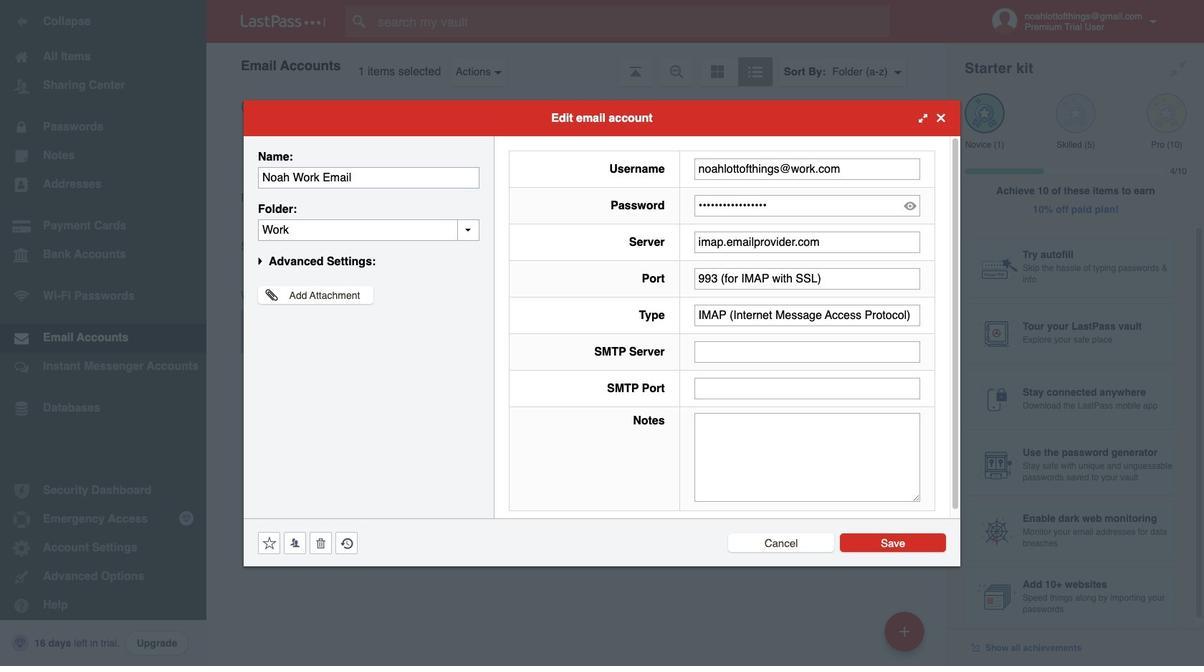 Task type: locate. For each thing, give the bounding box(es) containing it.
lastpass image
[[241, 15, 325, 28]]

vault options navigation
[[206, 43, 948, 86]]

dialog
[[244, 100, 961, 566]]

None text field
[[694, 158, 921, 180], [258, 219, 480, 241], [694, 268, 921, 289], [694, 304, 921, 326], [694, 158, 921, 180], [258, 219, 480, 241], [694, 268, 921, 289], [694, 304, 921, 326]]

main navigation navigation
[[0, 0, 206, 666]]

new item image
[[900, 626, 910, 636]]

search my vault text field
[[346, 6, 918, 37]]

None password field
[[694, 195, 921, 216]]

Search search field
[[346, 6, 918, 37]]

None text field
[[258, 167, 480, 188], [694, 231, 921, 253], [694, 341, 921, 362], [694, 377, 921, 399], [694, 413, 921, 502], [258, 167, 480, 188], [694, 231, 921, 253], [694, 341, 921, 362], [694, 377, 921, 399], [694, 413, 921, 502]]



Task type: describe. For each thing, give the bounding box(es) containing it.
new item navigation
[[880, 607, 933, 666]]



